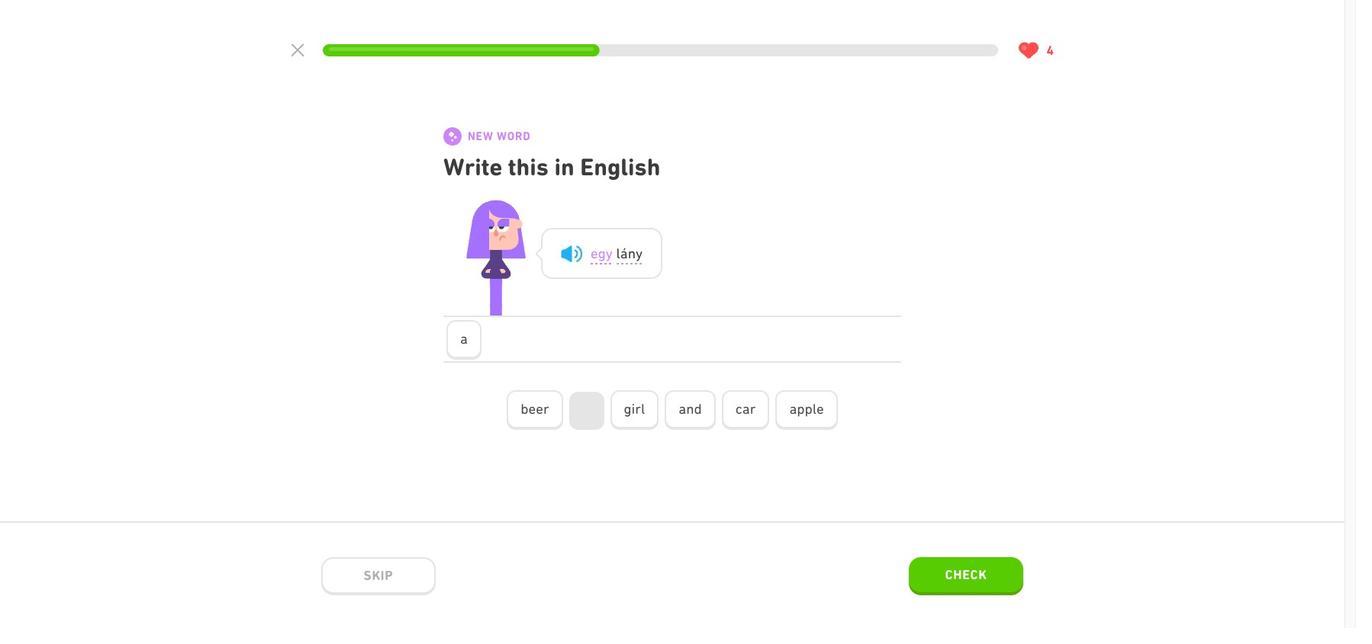 Task type: vqa. For each thing, say whether or not it's contained in the screenshot.
THE CHEST image
no



Task type: describe. For each thing, give the bounding box(es) containing it.
4
[[1047, 43, 1054, 58]]

e g y
[[591, 246, 613, 262]]

l á n y
[[616, 246, 643, 262]]

apple button
[[776, 391, 838, 430]]

write this in english
[[443, 153, 660, 182]]

skip
[[364, 568, 393, 584]]

girl button
[[610, 391, 659, 430]]

write
[[443, 153, 502, 182]]

e
[[591, 246, 598, 262]]

n
[[628, 246, 636, 262]]

a button
[[446, 321, 481, 360]]

skip button
[[321, 558, 436, 596]]

beer button
[[507, 391, 563, 430]]

lány image
[[616, 246, 643, 265]]

english
[[580, 153, 660, 182]]

new word
[[468, 130, 531, 143]]

word
[[497, 130, 531, 143]]



Task type: locate. For each thing, give the bounding box(es) containing it.
l
[[616, 246, 620, 262]]

beer
[[521, 401, 549, 417]]

1 horizontal spatial y
[[636, 246, 643, 262]]

0 horizontal spatial y
[[606, 246, 613, 262]]

check
[[945, 568, 987, 583]]

apple
[[789, 401, 824, 417]]

girl
[[624, 401, 645, 417]]

check button
[[909, 558, 1023, 596]]

a
[[460, 331, 468, 347]]

car
[[735, 401, 756, 417]]

and button
[[665, 391, 716, 430]]

y right the á
[[636, 246, 643, 262]]

new
[[468, 130, 493, 143]]

in
[[554, 153, 574, 182]]

g
[[598, 246, 606, 262]]

this
[[508, 153, 549, 182]]

á
[[620, 246, 628, 262]]

y left l
[[606, 246, 613, 262]]

2 y from the left
[[636, 246, 643, 262]]

1 y from the left
[[606, 246, 613, 262]]

progress bar
[[323, 44, 998, 56]]

y
[[606, 246, 613, 262], [636, 246, 643, 262]]

and
[[679, 401, 702, 417]]

egy image
[[591, 246, 613, 265]]

car button
[[722, 391, 770, 430]]



